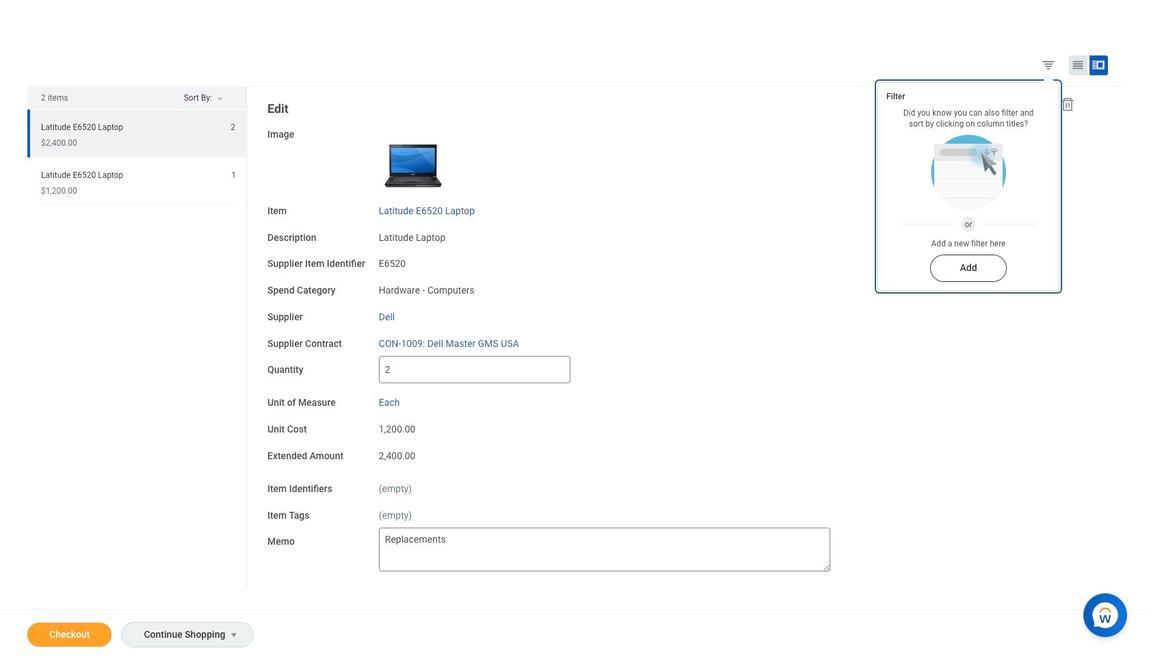 Task type: vqa. For each thing, say whether or not it's contained in the screenshot.
bottommost "Manager"
no



Task type: locate. For each thing, give the bounding box(es) containing it.
None text field
[[379, 356, 571, 384]]

select to filter grid data image
[[1042, 57, 1057, 72]]

region
[[27, 87, 247, 588]]

hardware - computers element
[[379, 282, 475, 296]]

arrow down image
[[229, 92, 245, 101]]

e6520.jpg image
[[379, 120, 447, 189]]

toggle to list detail view image
[[1092, 58, 1106, 72]]

Toggle to Grid view radio
[[1070, 55, 1088, 75]]

dialog
[[878, 68, 1060, 291]]

None text field
[[379, 528, 831, 572]]

option group
[[1039, 55, 1119, 78]]



Task type: describe. For each thing, give the bounding box(es) containing it.
navigation pane region
[[247, 87, 1094, 598]]

Toggle to List Detail view radio
[[1090, 55, 1109, 75]]

caret down image
[[226, 630, 243, 641]]

delete image
[[1060, 96, 1076, 112]]

toggle to grid view image
[[1072, 58, 1085, 72]]

chevron down image
[[212, 96, 229, 105]]

none text field inside navigation pane 'region'
[[379, 528, 831, 572]]

none text field inside navigation pane 'region'
[[379, 356, 571, 384]]

item list list box
[[27, 109, 246, 205]]



